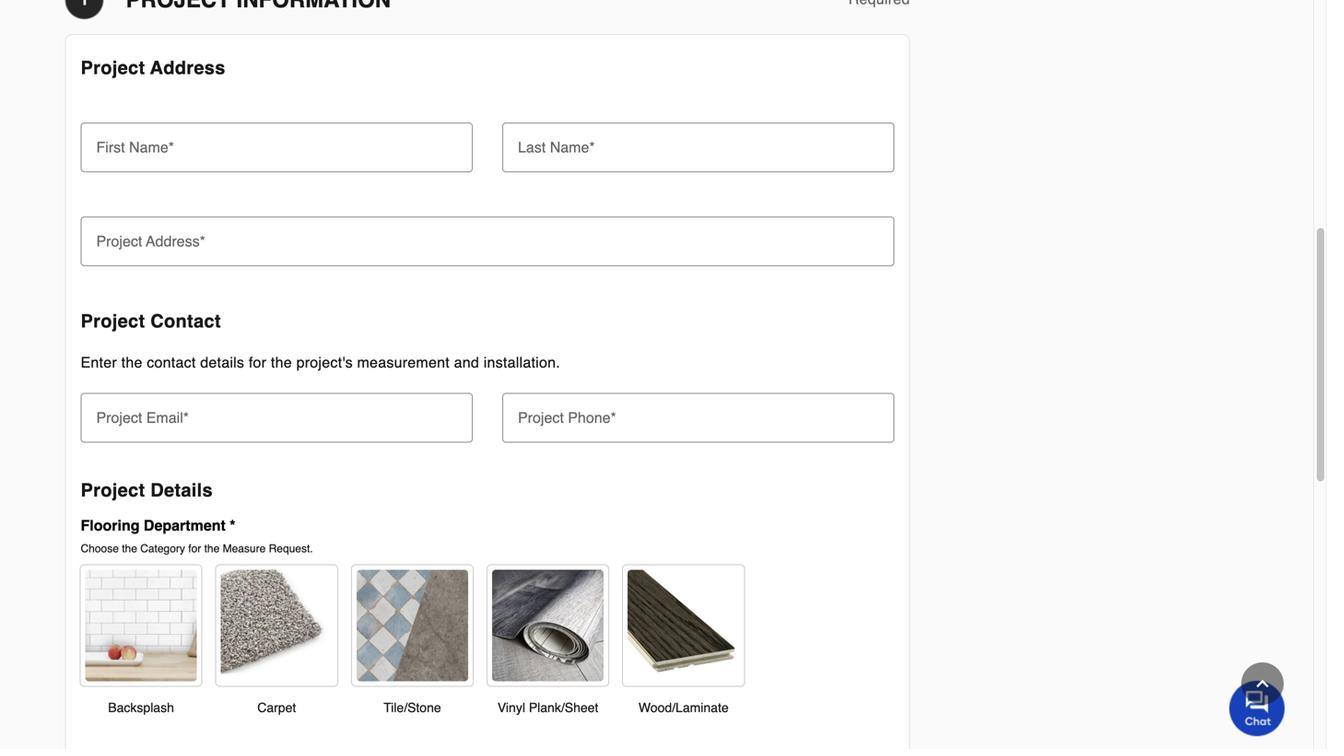 Task type: describe. For each thing, give the bounding box(es) containing it.
the right choose
[[122, 543, 137, 555]]

enter the contact details for the project's measurement and installation.
[[81, 354, 560, 371]]

vinyl
[[498, 701, 525, 716]]

carpet image
[[221, 570, 333, 682]]

enter
[[81, 354, 117, 371]]

details
[[151, 480, 213, 501]]

vinyl plank/sheet image
[[492, 570, 604, 682]]

last
[[518, 139, 546, 156]]

flooring
[[81, 517, 140, 534]]

backsplash
[[108, 701, 174, 716]]

backsplash image
[[85, 570, 197, 682]]

category
[[140, 543, 185, 555]]

contact
[[147, 354, 196, 371]]

request.
[[269, 543, 313, 555]]

address
[[150, 57, 226, 78]]

*
[[230, 517, 236, 534]]

Project Phone* text field
[[510, 393, 887, 434]]

phone*
[[568, 409, 617, 426]]

carpet
[[257, 701, 296, 716]]

first
[[96, 139, 125, 156]]

project for project address
[[81, 57, 145, 78]]

tile/stone
[[384, 701, 441, 716]]

chevron up image
[[1254, 675, 1272, 693]]

installation.
[[484, 354, 560, 371]]

measure
[[223, 543, 266, 555]]

0 vertical spatial for
[[249, 354, 267, 371]]

project phone*
[[518, 409, 617, 426]]

project for project address*
[[96, 233, 142, 250]]

First Name* text field
[[88, 123, 466, 163]]

project email*
[[96, 409, 189, 426]]

wood/laminate image
[[628, 570, 740, 682]]



Task type: vqa. For each thing, say whether or not it's contained in the screenshot.
The For within the Flooring Department * Choose the Category for the Measure Request.
yes



Task type: locate. For each thing, give the bounding box(es) containing it.
tile/stone image
[[357, 570, 468, 682]]

project for project phone*
[[518, 409, 564, 426]]

project up 'flooring'
[[81, 480, 145, 501]]

project left address* on the left top of page
[[96, 233, 142, 250]]

project for project details
[[81, 480, 145, 501]]

address*
[[146, 233, 205, 250]]

1 vertical spatial for
[[188, 543, 201, 555]]

measurement
[[357, 354, 450, 371]]

project for project contact
[[81, 311, 145, 332]]

department
[[144, 517, 226, 534]]

last name*
[[518, 139, 595, 156]]

flooring department * choose the category for the measure request.
[[81, 517, 313, 555]]

and
[[454, 354, 479, 371]]

1 name* from the left
[[129, 139, 174, 156]]

for
[[249, 354, 267, 371], [188, 543, 201, 555]]

the
[[121, 354, 143, 371], [271, 354, 292, 371], [122, 543, 137, 555], [204, 543, 220, 555]]

contact
[[151, 311, 221, 332]]

name* for first name*
[[129, 139, 174, 156]]

the left measure
[[204, 543, 220, 555]]

the right enter
[[121, 354, 143, 371]]

for down the department
[[188, 543, 201, 555]]

Project Email* text field
[[88, 393, 466, 434]]

project for project email*
[[96, 409, 142, 426]]

project address*
[[96, 233, 205, 250]]

2 name* from the left
[[550, 139, 595, 156]]

name*
[[129, 139, 174, 156], [550, 139, 595, 156]]

project left address
[[81, 57, 145, 78]]

name* for last name*
[[550, 139, 595, 156]]

choose
[[81, 543, 119, 555]]

project up enter
[[81, 311, 145, 332]]

0 horizontal spatial name*
[[129, 139, 174, 156]]

first name*
[[96, 139, 174, 156]]

Last Name* text field
[[510, 123, 887, 163]]

project's
[[296, 354, 353, 371]]

name* right last
[[550, 139, 595, 156]]

name* right first
[[129, 139, 174, 156]]

project contact
[[81, 311, 221, 332]]

vinyl plank/sheet
[[498, 701, 599, 716]]

for right details
[[249, 354, 267, 371]]

project address
[[81, 57, 226, 78]]

1 horizontal spatial for
[[249, 354, 267, 371]]

email*
[[146, 409, 189, 426]]

project left the phone*
[[518, 409, 564, 426]]

1 horizontal spatial name*
[[550, 139, 595, 156]]

project
[[81, 57, 145, 78], [96, 233, 142, 250], [81, 311, 145, 332], [96, 409, 142, 426], [518, 409, 564, 426], [81, 480, 145, 501]]

project left email*
[[96, 409, 142, 426]]

project details
[[81, 480, 213, 501]]

wood/laminate
[[639, 701, 729, 716]]

for inside the flooring department * choose the category for the measure request.
[[188, 543, 201, 555]]

plank/sheet
[[529, 701, 599, 716]]

the left project's
[[271, 354, 292, 371]]

Project Address* text field
[[88, 217, 887, 257]]

chat invite button image
[[1230, 680, 1286, 737]]

details
[[200, 354, 244, 371]]

0 horizontal spatial for
[[188, 543, 201, 555]]



